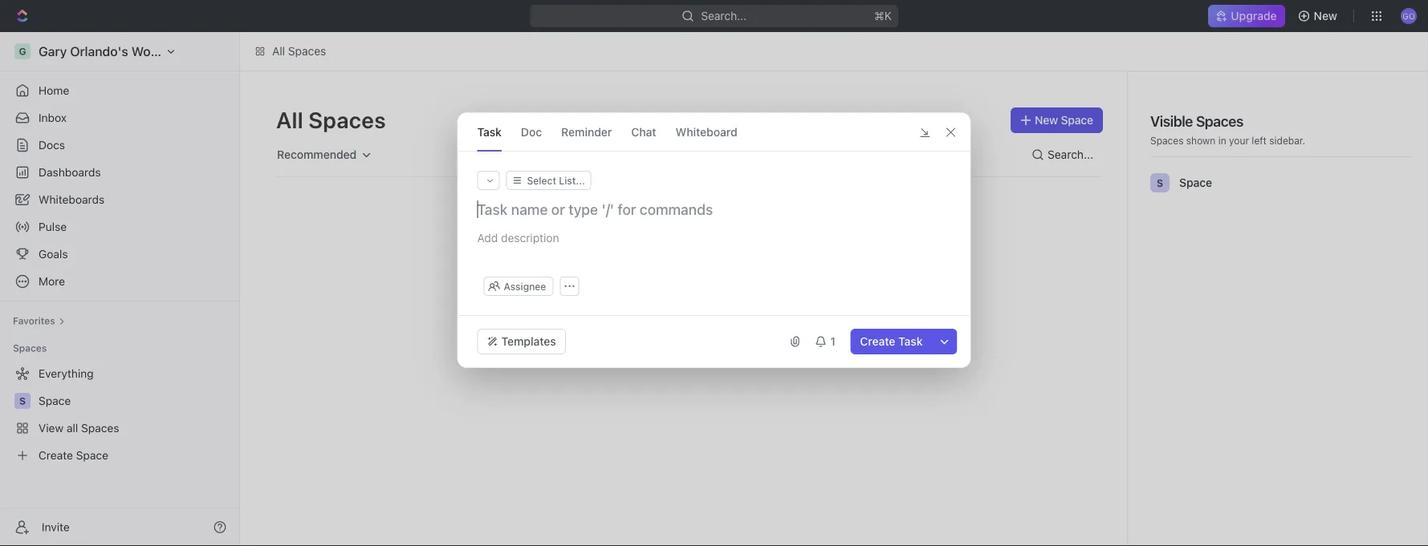 Task type: vqa. For each thing, say whether or not it's contained in the screenshot.
1 of 1
no



Task type: locate. For each thing, give the bounding box(es) containing it.
inbox
[[39, 111, 67, 124]]

home
[[39, 84, 69, 97]]

your
[[1229, 135, 1249, 146]]

space right space, , element
[[1179, 176, 1212, 189]]

task button
[[477, 113, 502, 151]]

1 vertical spatial space
[[1179, 176, 1212, 189]]

0 vertical spatial all
[[272, 45, 285, 58]]

1 vertical spatial all spaces
[[276, 106, 386, 133]]

new for new
[[1314, 9, 1337, 22]]

task right create
[[898, 335, 923, 348]]

docs
[[39, 138, 65, 152]]

new
[[1314, 9, 1337, 22], [1035, 114, 1058, 127]]

1 vertical spatial new
[[1035, 114, 1058, 127]]

visible
[[1150, 112, 1193, 130]]

1
[[830, 335, 836, 348]]

s
[[1157, 177, 1163, 189]]

1 vertical spatial task
[[898, 335, 923, 348]]

new up search... button
[[1035, 114, 1058, 127]]

Task name or type '/' for commands text field
[[477, 200, 954, 219]]

select list...
[[527, 175, 585, 186]]

all spaces
[[272, 45, 326, 58], [276, 106, 386, 133]]

pulse link
[[6, 214, 233, 240]]

0 vertical spatial task
[[477, 125, 502, 138]]

1 horizontal spatial task
[[898, 335, 923, 348]]

1 horizontal spatial new
[[1314, 9, 1337, 22]]

task inside button
[[898, 335, 923, 348]]

whiteboards link
[[6, 187, 233, 213]]

doc button
[[521, 113, 542, 151]]

favorites
[[13, 315, 55, 327]]

home link
[[6, 78, 233, 104]]

sidebar navigation
[[0, 32, 240, 547]]

select list... button
[[506, 171, 591, 190]]

task
[[477, 125, 502, 138], [898, 335, 923, 348]]

select
[[527, 175, 556, 186]]

new space
[[1035, 114, 1093, 127]]

list...
[[559, 175, 585, 186]]

0 vertical spatial search...
[[701, 9, 747, 22]]

tree
[[6, 361, 233, 469]]

space
[[1061, 114, 1093, 127], [1179, 176, 1212, 189]]

dialog containing task
[[457, 112, 971, 368]]

goals
[[39, 248, 68, 261]]

dashboards link
[[6, 160, 233, 185]]

chat
[[631, 125, 656, 138]]

1 horizontal spatial space
[[1179, 176, 1212, 189]]

new right upgrade
[[1314, 9, 1337, 22]]

task left "doc"
[[477, 125, 502, 138]]

space up search... button
[[1061, 114, 1093, 127]]

templates
[[501, 335, 556, 348]]

templates button
[[477, 329, 566, 355]]

0 vertical spatial space
[[1061, 114, 1093, 127]]

dialog
[[457, 112, 971, 368]]

0 vertical spatial new
[[1314, 9, 1337, 22]]

0 horizontal spatial task
[[477, 125, 502, 138]]

spaces inside the sidebar navigation
[[13, 343, 47, 354]]

1 button
[[808, 329, 844, 355]]

0 horizontal spatial new
[[1035, 114, 1058, 127]]

1 horizontal spatial search...
[[1048, 148, 1093, 161]]

visible spaces spaces shown in your left sidebar.
[[1150, 112, 1305, 146]]

1 vertical spatial search...
[[1048, 148, 1093, 161]]

0 horizontal spatial space
[[1061, 114, 1093, 127]]

spaces
[[288, 45, 326, 58], [308, 106, 386, 133], [1196, 112, 1243, 130], [1150, 135, 1184, 146], [13, 343, 47, 354]]

all
[[272, 45, 285, 58], [276, 106, 303, 133]]

search...
[[701, 9, 747, 22], [1048, 148, 1093, 161]]



Task type: describe. For each thing, give the bounding box(es) containing it.
0 horizontal spatial search...
[[701, 9, 747, 22]]

⌘k
[[874, 9, 892, 22]]

dashboards
[[39, 166, 101, 179]]

pulse
[[39, 220, 67, 234]]

tree inside the sidebar navigation
[[6, 361, 233, 469]]

upgrade link
[[1208, 5, 1285, 27]]

0 vertical spatial all spaces
[[272, 45, 326, 58]]

1 button
[[808, 329, 844, 355]]

invite
[[42, 521, 70, 534]]

chat button
[[631, 113, 656, 151]]

inbox link
[[6, 105, 233, 131]]

docs link
[[6, 132, 233, 158]]

assignee
[[504, 281, 546, 292]]

in
[[1218, 135, 1226, 146]]

assignee button
[[485, 280, 552, 293]]

create
[[860, 335, 895, 348]]

favorites button
[[6, 311, 71, 331]]

space, , element
[[1150, 173, 1170, 193]]

reminder button
[[561, 113, 612, 151]]

space inside button
[[1061, 114, 1093, 127]]

new space button
[[1011, 108, 1103, 133]]

new button
[[1291, 3, 1347, 29]]

whiteboard
[[676, 125, 738, 138]]

whiteboards
[[39, 193, 105, 206]]

goals link
[[6, 242, 233, 267]]

sidebar.
[[1269, 135, 1305, 146]]

search... inside search... button
[[1048, 148, 1093, 161]]

doc
[[521, 125, 542, 138]]

1 vertical spatial all
[[276, 106, 303, 133]]

create task button
[[850, 329, 932, 355]]

search... button
[[1025, 142, 1103, 168]]

whiteboard button
[[676, 113, 738, 151]]

left
[[1252, 135, 1267, 146]]

shown
[[1186, 135, 1216, 146]]

create task
[[860, 335, 923, 348]]

upgrade
[[1231, 9, 1277, 22]]

reminder
[[561, 125, 612, 138]]

new for new space
[[1035, 114, 1058, 127]]



